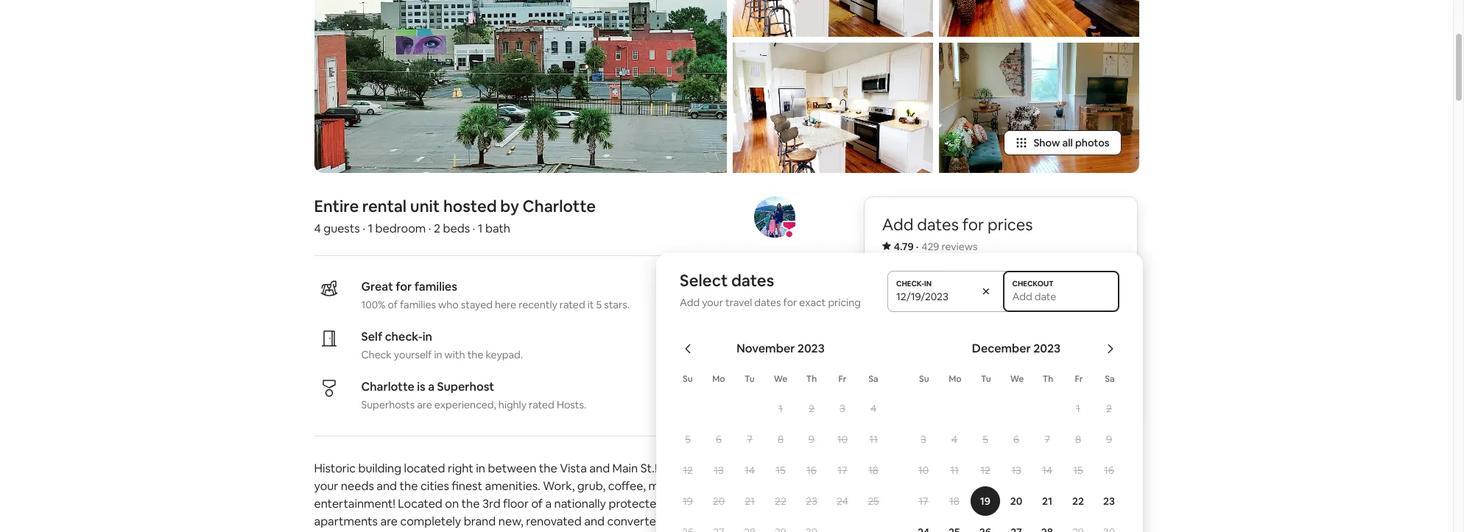 Task type: vqa. For each thing, say whether or not it's contained in the screenshot.


Task type: locate. For each thing, give the bounding box(es) containing it.
17 up 24
[[838, 464, 848, 477]]

check down december on the bottom
[[953, 375, 989, 390]]

1 vertical spatial of
[[531, 496, 543, 512]]

1 horizontal spatial 9 button
[[1094, 425, 1125, 454]]

19 down museums,
[[683, 495, 694, 508]]

1 14 from the left
[[745, 464, 755, 477]]

1 16 from the left
[[807, 464, 817, 477]]

dates right travel
[[755, 296, 782, 309]]

are up incredibly
[[380, 514, 398, 530]]

14 button down listing
[[1032, 456, 1063, 485]]

8 for second 8 button from left
[[1076, 433, 1082, 446]]

4
[[314, 221, 321, 236], [871, 402, 877, 415], [952, 433, 958, 446]]

tu down november
[[745, 373, 755, 385]]

1 horizontal spatial 22
[[1073, 495, 1085, 508]]

0 horizontal spatial 10
[[838, 433, 848, 446]]

keypad.
[[486, 348, 523, 362]]

2 6 from the left
[[1014, 433, 1020, 446]]

rated right highly
[[529, 398, 555, 412]]

12 button down "report"
[[971, 456, 1001, 485]]

1 horizontal spatial 16 button
[[1094, 456, 1125, 485]]

finest
[[452, 479, 483, 494]]

0 horizontal spatial tu
[[745, 373, 755, 385]]

1 23 from the left
[[806, 495, 818, 508]]

1 horizontal spatial 16
[[1105, 464, 1115, 477]]

1 horizontal spatial 4 button
[[940, 425, 971, 454]]

8 for 2nd 8 button from the right
[[778, 433, 784, 446]]

23 for first 23 button from the right
[[1104, 495, 1116, 508]]

2 8 from the left
[[1076, 433, 1082, 446]]

in inside historic building located right in between the vista and main st.! walking distance to all your needs and the cities finest amenities. work, grub, coffee, museums, shopping and entertainment! located on the 3rd floor of a nationally protected historic site, the apartments are completely brand new, renovated and converted from unused space. it offers incredibly great views of the capitol city that will inspire your stay. everything
[[476, 461, 485, 476]]

1 8 from the left
[[778, 433, 784, 446]]

2 7 from the left
[[1045, 433, 1051, 446]]

dates up 4.79 · 429 reviews
[[918, 214, 959, 235]]

0 horizontal spatial 4 button
[[859, 394, 890, 423]]

1 horizontal spatial 2
[[809, 402, 815, 415]]

1 vertical spatial 4
[[871, 402, 877, 415]]

all inside button
[[1063, 136, 1073, 149]]

1 vertical spatial 10 button
[[909, 456, 940, 485]]

report this listing
[[971, 437, 1056, 450]]

1 5 button from the left
[[673, 425, 704, 454]]

1 horizontal spatial 2023
[[1034, 341, 1061, 356]]

0 vertical spatial check
[[361, 348, 392, 362]]

1 23 button from the left
[[797, 487, 828, 516]]

th down december 2023
[[1043, 373, 1054, 385]]

add dates for prices
[[883, 214, 1034, 235]]

for inside select dates add your travel dates for exact pricing
[[784, 296, 798, 309]]

2 su from the left
[[920, 373, 930, 385]]

2023 up availability
[[1034, 341, 1061, 356]]

check inside self check-in check yourself in with the keypad.
[[361, 348, 392, 362]]

5 button
[[673, 425, 704, 454], [971, 425, 1001, 454]]

14
[[745, 464, 755, 477], [1043, 464, 1053, 477]]

of down brand
[[469, 532, 480, 533]]

2 vertical spatial in
[[476, 461, 485, 476]]

1 2 button from the left
[[797, 394, 828, 423]]

your down select
[[703, 296, 724, 309]]

1 horizontal spatial 19 button
[[971, 487, 1001, 516]]

0 vertical spatial 4
[[314, 221, 321, 236]]

4 for left the '4' button
[[871, 402, 877, 415]]

th
[[807, 373, 818, 385], [1043, 373, 1054, 385]]

0 vertical spatial 17
[[838, 464, 848, 477]]

1 horizontal spatial 14
[[1043, 464, 1053, 477]]

19 button up stay.
[[673, 487, 704, 516]]

13 up shopping
[[714, 464, 724, 477]]

24
[[837, 495, 849, 508]]

6 up distance
[[716, 433, 722, 446]]

· right beds
[[473, 221, 475, 236]]

2 horizontal spatial add
[[1011, 290, 1031, 303]]

23 for first 23 button from left
[[806, 495, 818, 508]]

11 button up 25 button
[[859, 425, 890, 454]]

for up reviews on the top right
[[963, 214, 985, 235]]

1 horizontal spatial 3 button
[[909, 425, 940, 454]]

5 right it
[[596, 298, 602, 311]]

7 button
[[735, 425, 766, 454], [1032, 425, 1063, 454]]

14 down listing
[[1043, 464, 1053, 477]]

12/19/2023
[[891, 290, 944, 303]]

0 vertical spatial 18 button
[[859, 456, 890, 485]]

2 th from the left
[[1043, 373, 1054, 385]]

of inside the great for families 100% of families who stayed here recently rated it 5 stars.
[[388, 298, 398, 311]]

mo
[[713, 373, 726, 385], [949, 373, 962, 385]]

1 22 from the left
[[775, 495, 787, 508]]

22 button
[[766, 487, 797, 516], [1063, 487, 1094, 516]]

0 horizontal spatial in
[[423, 329, 432, 345]]

experienced,
[[435, 398, 496, 412]]

12 up museums,
[[683, 464, 693, 477]]

1 horizontal spatial su
[[920, 373, 930, 385]]

1 horizontal spatial in
[[434, 348, 442, 362]]

19 down "report"
[[981, 495, 991, 508]]

1 horizontal spatial for
[[784, 296, 798, 309]]

0 horizontal spatial 2
[[434, 221, 440, 236]]

7 button up to
[[735, 425, 766, 454]]

that
[[566, 532, 588, 533]]

8 button
[[766, 425, 797, 454], [1063, 425, 1094, 454]]

tu
[[745, 373, 755, 385], [982, 373, 992, 385]]

historic downtown lofts #1 image 5 image
[[939, 43, 1139, 173]]

0 vertical spatial of
[[388, 298, 398, 311]]

1 vertical spatial families
[[400, 298, 436, 311]]

1 horizontal spatial 17 button
[[909, 487, 940, 516]]

1 horizontal spatial 19
[[981, 495, 991, 508]]

of right 100%
[[388, 298, 398, 311]]

1 horizontal spatial 12 button
[[971, 456, 1001, 485]]

2 button
[[797, 394, 828, 423], [1094, 394, 1125, 423]]

1 horizontal spatial a
[[545, 496, 552, 512]]

1 horizontal spatial 18
[[950, 495, 960, 508]]

4 button
[[859, 394, 890, 423], [940, 425, 971, 454]]

20 down this
[[1011, 495, 1023, 508]]

1 vertical spatial 11
[[951, 464, 959, 477]]

5 inside the great for families 100% of families who stayed here recently rated it 5 stars.
[[596, 298, 602, 311]]

1 19 button from the left
[[673, 487, 704, 516]]

rated
[[560, 298, 585, 311], [529, 398, 555, 412]]

we down december 2023
[[1011, 373, 1025, 385]]

historic
[[314, 461, 356, 476]]

1 horizontal spatial we
[[1011, 373, 1025, 385]]

are inside historic building located right in between the vista and main st.! walking distance to all your needs and the cities finest amenities. work, grub, coffee, museums, shopping and entertainment! located on the 3rd floor of a nationally protected historic site, the apartments are completely brand new, renovated and converted from unused space. it offers incredibly great views of the capitol city that will inspire your stay. everything
[[380, 514, 398, 530]]

1 6 from the left
[[716, 433, 722, 446]]

dates up travel
[[732, 270, 775, 291]]

all right to
[[769, 461, 781, 476]]

0 horizontal spatial 5
[[596, 298, 602, 311]]

the up located
[[400, 479, 418, 494]]

add inside select dates add your travel dates for exact pricing
[[680, 296, 700, 309]]

20 button down this
[[1001, 487, 1032, 516]]

unused
[[695, 514, 735, 530]]

all right show
[[1063, 136, 1073, 149]]

· down unit
[[429, 221, 431, 236]]

1 horizontal spatial 22 button
[[1063, 487, 1094, 516]]

0 vertical spatial all
[[1063, 136, 1073, 149]]

1 horizontal spatial 2 button
[[1094, 394, 1125, 423]]

17 button right 25 button
[[909, 487, 940, 516]]

5 left this
[[983, 433, 989, 446]]

3 button
[[828, 394, 859, 423], [909, 425, 940, 454]]

9 button up the 24 button
[[797, 425, 828, 454]]

2 vertical spatial dates
[[755, 296, 782, 309]]

12 down "report"
[[981, 464, 991, 477]]

2 23 button from the left
[[1094, 487, 1125, 516]]

2 vertical spatial your
[[649, 532, 673, 533]]

7 for first 7 button from right
[[1045, 433, 1051, 446]]

1
[[368, 221, 373, 236], [478, 221, 483, 236], [779, 402, 783, 415], [1077, 402, 1081, 415]]

11 for 11 button to the left
[[870, 433, 878, 446]]

8 button right listing
[[1063, 425, 1094, 454]]

2 1 button from the left
[[1063, 394, 1094, 423]]

2 16 from the left
[[1105, 464, 1115, 477]]

0 horizontal spatial a
[[428, 379, 435, 395]]

0 horizontal spatial 15 button
[[766, 456, 797, 485]]

2 for november
[[809, 402, 815, 415]]

5 button up walking
[[673, 425, 704, 454]]

work,
[[543, 479, 575, 494]]

1 2023 from the left
[[798, 341, 825, 356]]

2 9 from the left
[[1107, 433, 1113, 446]]

1 horizontal spatial 6
[[1014, 433, 1020, 446]]

18
[[869, 464, 879, 477], [950, 495, 960, 508]]

add up 4.79
[[883, 214, 914, 235]]

2 13 button from the left
[[1001, 456, 1032, 485]]

between
[[488, 461, 537, 476]]

17 button
[[828, 456, 859, 485], [909, 487, 940, 516]]

2 21 from the left
[[1043, 495, 1053, 508]]

add date text field up december 2023
[[1013, 290, 1111, 303]]

11 up 25 button
[[870, 433, 878, 446]]

17 button up the 24 button
[[828, 456, 859, 485]]

historic building located right in between the vista and main st.! walking distance to all your needs and the cities finest amenities. work, grub, coffee, museums, shopping and entertainment! located on the 3rd floor of a nationally protected historic site, the apartments are completely brand new, renovated and converted from unused space. it offers incredibly great views of the capitol city that will inspire your stay. everything
[[314, 461, 786, 533]]

20
[[713, 495, 725, 508], [1011, 495, 1023, 508]]

8 button up to
[[766, 425, 797, 454]]

2 2 button from the left
[[1094, 394, 1125, 423]]

0 vertical spatial 3 button
[[828, 394, 859, 423]]

2 13 from the left
[[1012, 464, 1022, 477]]

11 button down report this listing button
[[940, 456, 971, 485]]

12 button up 'historic'
[[673, 456, 704, 485]]

are inside charlotte is a superhost superhosts are experienced, highly rated hosts.
[[417, 398, 432, 412]]

7 right this
[[1045, 433, 1051, 446]]

protected
[[609, 496, 664, 512]]

families
[[415, 279, 457, 295], [400, 298, 436, 311]]

19 button
[[673, 487, 704, 516], [971, 487, 1001, 516]]

20 button
[[704, 487, 735, 516], [1001, 487, 1032, 516]]

20 button down distance
[[704, 487, 735, 516]]

exact
[[800, 296, 826, 309]]

2 14 button from the left
[[1032, 456, 1063, 485]]

13 button up site,
[[704, 456, 735, 485]]

5 button left this
[[971, 425, 1001, 454]]

1 horizontal spatial 10
[[919, 464, 929, 477]]

a up renovated
[[545, 496, 552, 512]]

1 horizontal spatial 20
[[1011, 495, 1023, 508]]

select
[[680, 270, 728, 291]]

1 vertical spatial 4 button
[[940, 425, 971, 454]]

3
[[840, 402, 846, 415], [921, 433, 927, 446]]

1 7 from the left
[[747, 433, 753, 446]]

9
[[809, 433, 815, 446], [1107, 433, 1113, 446]]

1 horizontal spatial fr
[[1076, 373, 1084, 385]]

1 21 from the left
[[745, 495, 755, 508]]

2 9 button from the left
[[1094, 425, 1125, 454]]

0 horizontal spatial 11
[[870, 433, 878, 446]]

add date text field down 429 on the top right of the page
[[897, 290, 969, 303]]

sa
[[869, 373, 879, 385], [1106, 373, 1115, 385]]

1 1 button from the left
[[766, 394, 797, 423]]

1 horizontal spatial 12
[[981, 464, 991, 477]]

of
[[388, 298, 398, 311], [531, 496, 543, 512], [469, 532, 480, 533]]

1 13 from the left
[[714, 464, 724, 477]]

7 for 1st 7 button from left
[[747, 433, 753, 446]]

we down the november 2023
[[774, 373, 788, 385]]

0 vertical spatial your
[[703, 296, 724, 309]]

2023 right november
[[798, 341, 825, 356]]

2 7 button from the left
[[1032, 425, 1063, 454]]

0 horizontal spatial 1 button
[[766, 394, 797, 423]]

a right is
[[428, 379, 435, 395]]

1 horizontal spatial 13
[[1012, 464, 1022, 477]]

14 up shopping
[[745, 464, 755, 477]]

4.79
[[894, 240, 914, 253]]

offers
[[314, 532, 346, 533]]

in left with
[[434, 348, 442, 362]]

add for add date
[[1011, 290, 1031, 303]]

19 button down "report"
[[971, 487, 1001, 516]]

0 horizontal spatial th
[[807, 373, 818, 385]]

add
[[883, 214, 914, 235], [1011, 290, 1031, 303], [680, 296, 700, 309]]

0 vertical spatial 17 button
[[828, 456, 859, 485]]

1 15 from the left
[[776, 464, 786, 477]]

21 for first '21' button from right
[[1043, 495, 1053, 508]]

Add date text field
[[897, 290, 969, 303], [1013, 290, 1111, 303]]

1 sa from the left
[[869, 373, 879, 385]]

0 horizontal spatial 20 button
[[704, 487, 735, 516]]

check availability button
[[883, 365, 1120, 401]]

0 vertical spatial 4 button
[[859, 394, 890, 423]]

for inside the great for families 100% of families who stayed here recently rated it 5 stars.
[[396, 279, 412, 295]]

17
[[838, 464, 848, 477], [919, 495, 929, 508]]

15 button
[[766, 456, 797, 485], [1063, 456, 1094, 485]]

dates for select
[[732, 270, 775, 291]]

th down the november 2023
[[807, 373, 818, 385]]

rental
[[362, 196, 407, 216]]

0 horizontal spatial 21
[[745, 495, 755, 508]]

1 add date text field from the left
[[897, 290, 969, 303]]

2 15 button from the left
[[1063, 456, 1094, 485]]

2 15 from the left
[[1074, 464, 1084, 477]]

14 button up space.
[[735, 456, 766, 485]]

2 22 button from the left
[[1063, 487, 1094, 516]]

0 horizontal spatial 13 button
[[704, 456, 735, 485]]

2 vertical spatial of
[[469, 532, 480, 533]]

tu down december on the bottom
[[982, 373, 992, 385]]

for
[[963, 214, 985, 235], [396, 279, 412, 295], [784, 296, 798, 309]]

22 for second 22 button
[[1073, 495, 1085, 508]]

dates for add
[[918, 214, 959, 235]]

2
[[434, 221, 440, 236], [809, 402, 815, 415], [1107, 402, 1113, 415]]

18 button
[[859, 456, 890, 485], [940, 487, 971, 516]]

1 horizontal spatial rated
[[560, 298, 585, 311]]

2 fr from the left
[[1076, 373, 1084, 385]]

9 for first 9 button from the left
[[809, 433, 815, 446]]

13 for second 13 button from right
[[714, 464, 724, 477]]

a inside historic building located right in between the vista and main st.! walking distance to all your needs and the cities finest amenities. work, grub, coffee, museums, shopping and entertainment! located on the 3rd floor of a nationally protected historic site, the apartments are completely brand new, renovated and converted from unused space. it offers incredibly great views of the capitol city that will inspire your stay. everything
[[545, 496, 552, 512]]

16 for first 16 button from the right
[[1105, 464, 1115, 477]]

2 14 from the left
[[1043, 464, 1053, 477]]

13 button down this
[[1001, 456, 1032, 485]]

2 horizontal spatial in
[[476, 461, 485, 476]]

21 button right site,
[[735, 487, 766, 516]]

1 horizontal spatial 5
[[686, 433, 691, 446]]

1 16 button from the left
[[797, 456, 828, 485]]

fr
[[839, 373, 847, 385], [1076, 373, 1084, 385]]

1 tu from the left
[[745, 373, 755, 385]]

2 5 button from the left
[[971, 425, 1001, 454]]

0 horizontal spatial 14
[[745, 464, 755, 477]]

2 23 from the left
[[1104, 495, 1116, 508]]

2 mo from the left
[[949, 373, 962, 385]]

0 horizontal spatial for
[[396, 279, 412, 295]]

1 horizontal spatial 7
[[1045, 433, 1051, 446]]

for right 'great' at the left bottom of page
[[396, 279, 412, 295]]

1 horizontal spatial 20 button
[[1001, 487, 1032, 516]]

the down brand
[[483, 532, 501, 533]]

add left date
[[1011, 290, 1031, 303]]

0 horizontal spatial 15
[[776, 464, 786, 477]]

nationally
[[554, 496, 606, 512]]

16
[[807, 464, 817, 477], [1105, 464, 1115, 477]]

and down to
[[759, 479, 780, 494]]

hosts.
[[557, 398, 587, 412]]

0 horizontal spatial 16
[[807, 464, 817, 477]]

your
[[703, 296, 724, 309], [314, 479, 338, 494], [649, 532, 673, 533]]

are down is
[[417, 398, 432, 412]]

21 for first '21' button from the left
[[745, 495, 755, 508]]

of right floor at the bottom left of the page
[[531, 496, 543, 512]]

1 horizontal spatial 13 button
[[1001, 456, 1032, 485]]

and down building
[[377, 479, 397, 494]]

1 horizontal spatial 23
[[1104, 495, 1116, 508]]

22 for second 22 button from the right
[[775, 495, 787, 508]]

0 horizontal spatial 19
[[683, 495, 694, 508]]

2023
[[798, 341, 825, 356], [1034, 341, 1061, 356]]

the right with
[[468, 348, 484, 362]]

1 horizontal spatial 21 button
[[1032, 487, 1063, 516]]

16 button
[[797, 456, 828, 485], [1094, 456, 1125, 485]]

0 horizontal spatial 23 button
[[797, 487, 828, 516]]

21
[[745, 495, 755, 508], [1043, 495, 1053, 508]]

self
[[361, 329, 383, 345]]

1 15 button from the left
[[766, 456, 797, 485]]

7 button right this
[[1032, 425, 1063, 454]]

21 down listing
[[1043, 495, 1053, 508]]

in up yourself
[[423, 329, 432, 345]]

and up 'will'
[[584, 514, 605, 530]]

1 horizontal spatial 9
[[1107, 433, 1113, 446]]

20 down shopping
[[713, 495, 725, 508]]

24 button
[[828, 487, 859, 516]]

are
[[417, 398, 432, 412], [380, 514, 398, 530]]

distance
[[706, 461, 752, 476]]

0 horizontal spatial fr
[[839, 373, 847, 385]]

and
[[590, 461, 610, 476], [377, 479, 397, 494], [759, 479, 780, 494], [584, 514, 605, 530]]

2 2023 from the left
[[1034, 341, 1061, 356]]

0 vertical spatial a
[[428, 379, 435, 395]]

6 left listing
[[1014, 433, 1020, 446]]

a inside charlotte is a superhost superhosts are experienced, highly rated hosts.
[[428, 379, 435, 395]]

0 horizontal spatial 23
[[806, 495, 818, 508]]

11 down report this listing button
[[951, 464, 959, 477]]

0 horizontal spatial of
[[388, 298, 398, 311]]

14 button
[[735, 456, 766, 485], [1032, 456, 1063, 485]]

15
[[776, 464, 786, 477], [1074, 464, 1084, 477]]

11
[[870, 433, 878, 446], [951, 464, 959, 477]]

1 horizontal spatial 21
[[1043, 495, 1053, 508]]

families left who
[[400, 298, 436, 311]]

5 up walking
[[686, 433, 691, 446]]

1 9 from the left
[[809, 433, 815, 446]]

0 vertical spatial dates
[[918, 214, 959, 235]]

2 tu from the left
[[982, 373, 992, 385]]

7 up distance
[[747, 433, 753, 446]]

0 horizontal spatial are
[[380, 514, 398, 530]]

this
[[1006, 437, 1024, 450]]

1 19 from the left
[[683, 495, 694, 508]]

19
[[683, 495, 694, 508], [981, 495, 991, 508]]

1 21 button from the left
[[735, 487, 766, 516]]

is
[[417, 379, 426, 395]]

17 right 25 button
[[919, 495, 929, 508]]

add down select
[[680, 296, 700, 309]]

1 vertical spatial 3
[[921, 433, 927, 446]]

rated inside the great for families 100% of families who stayed here recently rated it 5 stars.
[[560, 298, 585, 311]]

21 up space.
[[745, 495, 755, 508]]

1 horizontal spatial of
[[469, 532, 480, 533]]

for left the exact
[[784, 296, 798, 309]]

·
[[363, 221, 365, 236], [429, 221, 431, 236], [473, 221, 475, 236], [917, 240, 919, 253]]

1 horizontal spatial 8
[[1076, 433, 1082, 446]]

2 button for december 2023
[[1094, 394, 1125, 423]]

1 we from the left
[[774, 373, 788, 385]]

your down from
[[649, 532, 673, 533]]

1 horizontal spatial are
[[417, 398, 432, 412]]

who
[[438, 298, 459, 311]]

floor
[[503, 496, 529, 512]]

your down historic
[[314, 479, 338, 494]]

1 horizontal spatial 17
[[919, 495, 929, 508]]

0 vertical spatial are
[[417, 398, 432, 412]]

rated left it
[[560, 298, 585, 311]]

check down self
[[361, 348, 392, 362]]

2 22 from the left
[[1073, 495, 1085, 508]]

museums,
[[649, 479, 704, 494]]

1 20 from the left
[[713, 495, 725, 508]]

in right right
[[476, 461, 485, 476]]

1 6 button from the left
[[704, 425, 735, 454]]

13 down this
[[1012, 464, 1022, 477]]

date
[[1033, 290, 1055, 303]]

views
[[436, 532, 466, 533]]

families up who
[[415, 279, 457, 295]]

charlotte is a superhost. learn more about charlotte. image
[[754, 197, 795, 238], [754, 197, 795, 238]]

historic downtown lofts #1 image 4 image
[[939, 0, 1139, 37]]

add date
[[1011, 290, 1055, 303]]

9 button right listing
[[1094, 425, 1125, 454]]

0 horizontal spatial 17
[[838, 464, 848, 477]]

0 vertical spatial for
[[963, 214, 985, 235]]

1 horizontal spatial 11
[[951, 464, 959, 477]]

shopping
[[706, 479, 757, 494]]

1 vertical spatial 11 button
[[940, 456, 971, 485]]



Task type: describe. For each thing, give the bounding box(es) containing it.
2 20 from the left
[[1011, 495, 1023, 508]]

2 6 button from the left
[[1001, 425, 1032, 454]]

0 vertical spatial in
[[423, 329, 432, 345]]

4 inside entire rental unit hosted by charlotte 4 guests · 1 bedroom · 2 beds · 1 bath
[[314, 221, 321, 236]]

great
[[404, 532, 433, 533]]

capitol
[[503, 532, 541, 533]]

availability
[[991, 375, 1050, 390]]

travel
[[726, 296, 753, 309]]

1 20 button from the left
[[704, 487, 735, 516]]

december
[[973, 341, 1032, 356]]

1 horizontal spatial 11 button
[[940, 456, 971, 485]]

1 9 button from the left
[[797, 425, 828, 454]]

2 for december
[[1107, 402, 1113, 415]]

brand
[[464, 514, 496, 530]]

bedroom
[[375, 221, 426, 236]]

1 th from the left
[[807, 373, 818, 385]]

2 button for november 2023
[[797, 394, 828, 423]]

amenities.
[[485, 479, 541, 494]]

superhosts
[[361, 398, 415, 412]]

superhost
[[437, 379, 494, 395]]

10 for the topmost the 10 button
[[838, 433, 848, 446]]

renovated
[[526, 514, 582, 530]]

· right guests
[[363, 221, 365, 236]]

1 button for december 2023
[[1063, 394, 1094, 423]]

right
[[448, 461, 474, 476]]

the down shopping
[[734, 496, 752, 512]]

view out of one of the bedroom windows. image
[[314, 0, 727, 173]]

historic downtown lofts #1 image 2 image
[[733, 0, 933, 37]]

1 fr from the left
[[839, 373, 847, 385]]

2 we from the left
[[1011, 373, 1025, 385]]

429
[[922, 240, 940, 253]]

2 19 from the left
[[981, 495, 991, 508]]

needs
[[341, 479, 374, 494]]

city
[[543, 532, 563, 533]]

entertainment!
[[314, 496, 395, 512]]

0 horizontal spatial your
[[314, 479, 338, 494]]

2 21 button from the left
[[1032, 487, 1063, 516]]

2 inside entire rental unit hosted by charlotte 4 guests · 1 bedroom · 2 beds · 1 bath
[[434, 221, 440, 236]]

· left 429 on the top right of the page
[[917, 240, 919, 253]]

2 8 button from the left
[[1063, 425, 1094, 454]]

rated inside charlotte is a superhost superhosts are experienced, highly rated hosts.
[[529, 398, 555, 412]]

1 horizontal spatial your
[[649, 532, 673, 533]]

2 20 button from the left
[[1001, 487, 1032, 516]]

historic
[[667, 496, 707, 512]]

9 for 2nd 9 button from left
[[1107, 433, 1113, 446]]

2 horizontal spatial of
[[531, 496, 543, 512]]

the up work,
[[539, 461, 557, 476]]

all inside historic building located right in between the vista and main st.! walking distance to all your needs and the cities finest amenities. work, grub, coffee, museums, shopping and entertainment! located on the 3rd floor of a nationally protected historic site, the apartments are completely brand new, renovated and converted from unused space. it offers incredibly great views of the capitol city that will inspire your stay. everything
[[769, 461, 781, 476]]

yourself
[[394, 348, 432, 362]]

2 sa from the left
[[1106, 373, 1115, 385]]

from
[[666, 514, 693, 530]]

1 13 button from the left
[[704, 456, 735, 485]]

recently
[[519, 298, 558, 311]]

here
[[495, 298, 516, 311]]

2023 for november 2023
[[798, 341, 825, 356]]

it
[[775, 514, 783, 530]]

2 add date text field from the left
[[1013, 290, 1111, 303]]

0 vertical spatial families
[[415, 279, 457, 295]]

5 for 2nd 5 button from right
[[686, 433, 691, 446]]

calendar application
[[657, 325, 1464, 533]]

1 su from the left
[[683, 373, 693, 385]]

prices
[[988, 214, 1034, 235]]

6 for first 6 button from the left
[[716, 433, 722, 446]]

10 for the bottom the 10 button
[[919, 464, 929, 477]]

check availability
[[953, 375, 1050, 390]]

site,
[[709, 496, 731, 512]]

main
[[613, 461, 638, 476]]

1 mo from the left
[[713, 373, 726, 385]]

the down finest
[[462, 496, 480, 512]]

it
[[588, 298, 594, 311]]

november 2023
[[737, 341, 825, 356]]

reviews
[[942, 240, 978, 253]]

hosted
[[443, 196, 497, 216]]

on
[[445, 496, 459, 512]]

historic downtown lofts #1 image 3 image
[[733, 43, 933, 173]]

check-
[[385, 329, 423, 345]]

located
[[404, 461, 445, 476]]

3rd
[[482, 496, 501, 512]]

located
[[398, 496, 443, 512]]

your inside select dates add your travel dates for exact pricing
[[703, 296, 724, 309]]

completely
[[400, 514, 461, 530]]

1 12 button from the left
[[673, 456, 704, 485]]

show all photos
[[1034, 136, 1110, 149]]

13 for 2nd 13 button
[[1012, 464, 1022, 477]]

stay.
[[676, 532, 700, 533]]

self check-in check yourself in with the keypad.
[[361, 329, 523, 362]]

great for families 100% of families who stayed here recently rated it 5 stars.
[[361, 279, 630, 311]]

add for add dates for prices
[[883, 214, 914, 235]]

2 12 button from the left
[[971, 456, 1001, 485]]

to
[[755, 461, 767, 476]]

apartments
[[314, 514, 378, 530]]

25 button
[[859, 487, 890, 516]]

1 button for november 2023
[[766, 394, 797, 423]]

1 22 button from the left
[[766, 487, 797, 516]]

1 vertical spatial 3 button
[[909, 425, 940, 454]]

2 horizontal spatial for
[[963, 214, 985, 235]]

4.79 · 429 reviews
[[894, 240, 978, 253]]

beds
[[443, 221, 470, 236]]

entire rental unit hosted by charlotte 4 guests · 1 bedroom · 2 beds · 1 bath
[[314, 196, 596, 236]]

cities
[[421, 479, 449, 494]]

1 7 button from the left
[[735, 425, 766, 454]]

building
[[358, 461, 402, 476]]

report this listing button
[[947, 437, 1056, 450]]

1 vertical spatial 18 button
[[940, 487, 971, 516]]

new,
[[499, 514, 524, 530]]

16 for 1st 16 button from left
[[807, 464, 817, 477]]

1 vertical spatial 17 button
[[909, 487, 940, 516]]

0 vertical spatial 18
[[869, 464, 879, 477]]

check inside button
[[953, 375, 989, 390]]

2 12 from the left
[[981, 464, 991, 477]]

stars.
[[604, 298, 630, 311]]

6 for first 6 button from right
[[1014, 433, 1020, 446]]

guests
[[324, 221, 360, 236]]

november
[[737, 341, 796, 356]]

by charlotte
[[500, 196, 596, 216]]

coffee,
[[608, 479, 646, 494]]

1 vertical spatial 18
[[950, 495, 960, 508]]

2 16 button from the left
[[1094, 456, 1125, 485]]

grub,
[[577, 479, 606, 494]]

charlotte is a superhost superhosts are experienced, highly rated hosts.
[[361, 379, 587, 412]]

the inside self check-in check yourself in with the keypad.
[[468, 348, 484, 362]]

1 12 from the left
[[683, 464, 693, 477]]

0 horizontal spatial 11 button
[[859, 425, 890, 454]]

report
[[971, 437, 1004, 450]]

11 for 11 button to the right
[[951, 464, 959, 477]]

0 horizontal spatial 17 button
[[828, 456, 859, 485]]

1 14 button from the left
[[735, 456, 766, 485]]

vista
[[560, 461, 587, 476]]

highly
[[499, 398, 527, 412]]

bath
[[485, 221, 510, 236]]

incredibly
[[348, 532, 401, 533]]

show all photos button
[[1004, 130, 1122, 155]]

unit
[[410, 196, 440, 216]]

photos
[[1075, 136, 1110, 149]]

0 horizontal spatial 3 button
[[828, 394, 859, 423]]

4 for bottom the '4' button
[[952, 433, 958, 446]]

charlotte
[[361, 379, 415, 395]]

17 for bottom 17 button
[[919, 495, 929, 508]]

great
[[361, 279, 393, 295]]

entire
[[314, 196, 359, 216]]

25
[[868, 495, 880, 508]]

december 2023
[[973, 341, 1061, 356]]

5 for first 5 button from right
[[983, 433, 989, 446]]

1 8 button from the left
[[766, 425, 797, 454]]

space.
[[737, 514, 772, 530]]

2 19 button from the left
[[971, 487, 1001, 516]]

2023 for december 2023
[[1034, 341, 1061, 356]]

and up grub,
[[590, 461, 610, 476]]

listing
[[1027, 437, 1056, 450]]

17 for leftmost 17 button
[[838, 464, 848, 477]]

select dates add your travel dates for exact pricing
[[680, 270, 861, 309]]

show
[[1034, 136, 1060, 149]]

100%
[[361, 298, 386, 311]]

0 horizontal spatial 3
[[840, 402, 846, 415]]

0 vertical spatial 10 button
[[828, 425, 859, 454]]



